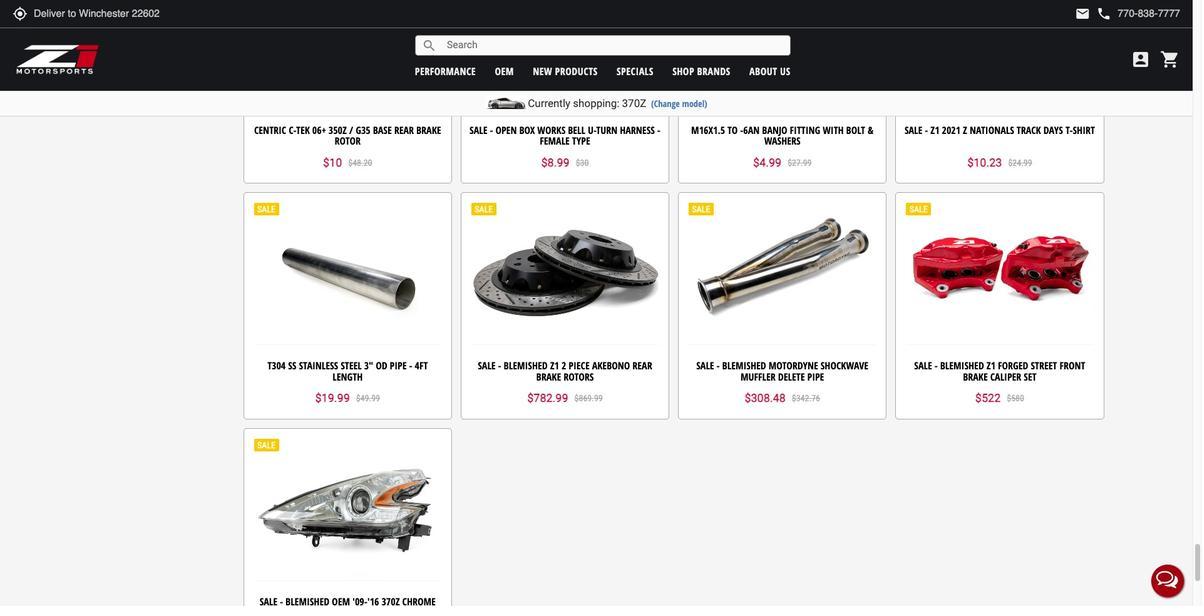 Task type: vqa. For each thing, say whether or not it's contained in the screenshot.
the Blemished
yes



Task type: locate. For each thing, give the bounding box(es) containing it.
ss
[[288, 359, 297, 373]]

0 vertical spatial rear
[[394, 123, 414, 137]]

days
[[1044, 123, 1064, 137]]

brake up $522
[[963, 370, 988, 384]]

$19.99 $49.99
[[315, 392, 380, 405]]

mail link
[[1076, 6, 1091, 21]]

type
[[572, 134, 591, 148]]

blemished up $308.48
[[723, 359, 767, 373]]

currently
[[528, 97, 571, 110]]

-
[[490, 123, 493, 137], [658, 123, 661, 137], [741, 123, 744, 137], [925, 123, 929, 137], [409, 359, 413, 373], [498, 359, 502, 373], [717, 359, 720, 373], [935, 359, 938, 373]]

$308.48
[[745, 392, 786, 405]]

$782.99
[[528, 392, 569, 405]]

blemished
[[504, 359, 548, 373], [723, 359, 767, 373], [941, 359, 985, 373]]

3"
[[364, 359, 373, 373]]

Search search field
[[437, 36, 790, 55]]

z1 motorsports logo image
[[16, 44, 100, 75]]

- inside m16x1.5 to -6an banjo fitting with bolt & washers
[[741, 123, 744, 137]]

2 horizontal spatial z1
[[987, 359, 996, 373]]

specials link
[[617, 64, 654, 78]]

brake inside centric c-tek 06+ 350z / g35 base rear brake rotor
[[417, 123, 441, 137]]

performance link
[[415, 64, 476, 78]]

z1 left 2021
[[931, 123, 940, 137]]

blemished inside sale - blemished motordyne shockwave muffler delete pipe
[[723, 359, 767, 373]]

new products link
[[533, 64, 598, 78]]

2 horizontal spatial brake
[[963, 370, 988, 384]]

1 horizontal spatial pipe
[[808, 370, 825, 384]]

harness
[[620, 123, 655, 137]]

nationals
[[970, 123, 1015, 137]]

0 horizontal spatial pipe
[[390, 359, 407, 373]]

fitting
[[790, 123, 821, 137]]

mail phone
[[1076, 6, 1112, 21]]

centric c-tek 06+ 350z / g35 base rear brake rotor
[[254, 123, 441, 148]]

$782.99 $869.99
[[528, 392, 603, 405]]

rotors
[[564, 370, 594, 384]]

pipe up $342.76
[[808, 370, 825, 384]]

sale - blemished z1 2 piece akebono rear brake rotors
[[478, 359, 653, 384]]

brake left 2
[[537, 370, 561, 384]]

m16x1.5 to -6an banjo fitting with bolt & washers
[[692, 123, 874, 148]]

$580
[[1007, 393, 1025, 403]]

muffler
[[741, 370, 776, 384]]

caliper
[[991, 370, 1022, 384]]

us
[[781, 64, 791, 78]]

brake right base
[[417, 123, 441, 137]]

brake inside sale - blemished z1 forged street front brake caliper set
[[963, 370, 988, 384]]

banjo
[[762, 123, 788, 137]]

sale for sale - blemished motordyne shockwave muffler delete pipe
[[697, 359, 715, 373]]

z1 inside sale - blemished z1 2 piece akebono rear brake rotors
[[550, 359, 559, 373]]

$48.20
[[348, 158, 372, 168]]

rear right base
[[394, 123, 414, 137]]

blemished left 2
[[504, 359, 548, 373]]

bell
[[568, 123, 586, 137]]

rear inside sale - blemished z1 2 piece akebono rear brake rotors
[[633, 359, 653, 373]]

sale - open box works bell u-turn harness - female type
[[470, 123, 661, 148]]

shop brands link
[[673, 64, 731, 78]]

$19.99
[[315, 392, 350, 405]]

mail
[[1076, 6, 1091, 21]]

c-
[[289, 123, 296, 137]]

with
[[823, 123, 844, 137]]

sale inside sale - open box works bell u-turn harness - female type
[[470, 123, 488, 137]]

4ft
[[415, 359, 428, 373]]

products
[[555, 64, 598, 78]]

1 horizontal spatial rear
[[633, 359, 653, 373]]

new products
[[533, 64, 598, 78]]

sale
[[470, 123, 488, 137], [905, 123, 923, 137], [478, 359, 496, 373], [697, 359, 715, 373], [915, 359, 933, 373]]

0 horizontal spatial brake
[[417, 123, 441, 137]]

rotor
[[335, 134, 361, 148]]

sale - blemished motordyne shockwave muffler delete pipe
[[697, 359, 869, 384]]

pipe
[[390, 359, 407, 373], [808, 370, 825, 384]]

sale inside sale - blemished z1 2 piece akebono rear brake rotors
[[478, 359, 496, 373]]

z1 left 2
[[550, 359, 559, 373]]

blemished inside sale - blemished z1 forged street front brake caliper set
[[941, 359, 985, 373]]

1 blemished from the left
[[504, 359, 548, 373]]

blemished up $522
[[941, 359, 985, 373]]

1 horizontal spatial blemished
[[723, 359, 767, 373]]

pipe right od
[[390, 359, 407, 373]]

blemished for muffler
[[723, 359, 767, 373]]

$10.23 $24.99
[[968, 156, 1033, 169]]

delete
[[778, 370, 805, 384]]

pipe inside sale - blemished motordyne shockwave muffler delete pipe
[[808, 370, 825, 384]]

sale inside sale - blemished z1 forged street front brake caliper set
[[915, 359, 933, 373]]

my_location
[[13, 6, 28, 21]]

3 blemished from the left
[[941, 359, 985, 373]]

z1
[[931, 123, 940, 137], [550, 359, 559, 373], [987, 359, 996, 373]]

brake inside sale - blemished z1 2 piece akebono rear brake rotors
[[537, 370, 561, 384]]

od
[[376, 359, 388, 373]]

sale inside sale - blemished motordyne shockwave muffler delete pipe
[[697, 359, 715, 373]]

2 blemished from the left
[[723, 359, 767, 373]]

$10
[[323, 156, 342, 169]]

$10 $48.20
[[323, 156, 372, 169]]

rear
[[394, 123, 414, 137], [633, 359, 653, 373]]

rear right akebono
[[633, 359, 653, 373]]

blemished inside sale - blemished z1 2 piece akebono rear brake rotors
[[504, 359, 548, 373]]

- inside sale - blemished z1 2 piece akebono rear brake rotors
[[498, 359, 502, 373]]

forged
[[998, 359, 1029, 373]]

steel
[[341, 359, 362, 373]]

1 vertical spatial rear
[[633, 359, 653, 373]]

1 horizontal spatial brake
[[537, 370, 561, 384]]

brands
[[697, 64, 731, 78]]

u-
[[588, 123, 597, 137]]

350z
[[329, 123, 347, 137]]

brake
[[417, 123, 441, 137], [537, 370, 561, 384], [963, 370, 988, 384]]

turn
[[597, 123, 618, 137]]

$30
[[576, 158, 589, 168]]

m16x1.5
[[692, 123, 725, 137]]

z1 inside sale - blemished z1 forged street front brake caliper set
[[987, 359, 996, 373]]

0 horizontal spatial z1
[[550, 359, 559, 373]]

sale for sale - z1 2021 z nationals track days t-shirt
[[905, 123, 923, 137]]

phone
[[1097, 6, 1112, 21]]

t304
[[268, 359, 286, 373]]

2 horizontal spatial blemished
[[941, 359, 985, 373]]

0 horizontal spatial blemished
[[504, 359, 548, 373]]

z1 for sale - blemished z1 forged street front brake caliper set
[[987, 359, 996, 373]]

z1 left the 'forged'
[[987, 359, 996, 373]]

length
[[333, 370, 363, 384]]

currently shopping: 370z (change model)
[[528, 97, 708, 110]]

0 horizontal spatial rear
[[394, 123, 414, 137]]

box
[[520, 123, 535, 137]]



Task type: describe. For each thing, give the bounding box(es) containing it.
shopping_cart
[[1161, 49, 1181, 70]]

specials
[[617, 64, 654, 78]]

washers
[[765, 134, 801, 148]]

bolt
[[847, 123, 866, 137]]

to
[[728, 123, 738, 137]]

about
[[750, 64, 778, 78]]

base
[[373, 123, 392, 137]]

sale for sale - blemished z1 forged street front brake caliper set
[[915, 359, 933, 373]]

rear inside centric c-tek 06+ 350z / g35 base rear brake rotor
[[394, 123, 414, 137]]

blemished for piece
[[504, 359, 548, 373]]

search
[[422, 38, 437, 53]]

shop
[[673, 64, 695, 78]]

blemished for street
[[941, 359, 985, 373]]

stainless
[[299, 359, 338, 373]]

$4.99 $27.99
[[754, 156, 812, 169]]

$8.99 $30
[[542, 156, 589, 169]]

street
[[1031, 359, 1058, 373]]

piece
[[569, 359, 590, 373]]

sale - z1 2021 z nationals track days t-shirt
[[905, 123, 1095, 137]]

/
[[349, 123, 353, 137]]

$49.99
[[356, 393, 380, 403]]

sale for sale - open box works bell u-turn harness - female type
[[470, 123, 488, 137]]

$8.99
[[542, 156, 570, 169]]

open
[[496, 123, 517, 137]]

front
[[1060, 359, 1086, 373]]

oem link
[[495, 64, 514, 78]]

g35
[[356, 123, 371, 137]]

2021
[[942, 123, 961, 137]]

track
[[1017, 123, 1042, 137]]

t-
[[1066, 123, 1073, 137]]

account_box link
[[1128, 49, 1154, 70]]

performance
[[415, 64, 476, 78]]

sale for sale - blemished z1 2 piece akebono rear brake rotors
[[478, 359, 496, 373]]

2
[[562, 359, 566, 373]]

$24.99
[[1009, 158, 1033, 168]]

shopping_cart link
[[1158, 49, 1181, 70]]

$869.99
[[575, 393, 603, 403]]

set
[[1024, 370, 1037, 384]]

$342.76
[[792, 393, 821, 403]]

$308.48 $342.76
[[745, 392, 821, 405]]

1 horizontal spatial z1
[[931, 123, 940, 137]]

z1 for sale - blemished z1 2 piece akebono rear brake rotors
[[550, 359, 559, 373]]

shockwave
[[821, 359, 869, 373]]

$27.99
[[788, 158, 812, 168]]

centric
[[254, 123, 286, 137]]

about us
[[750, 64, 791, 78]]

pipe inside t304 ss stainless steel 3" od pipe - 4ft length
[[390, 359, 407, 373]]

about us link
[[750, 64, 791, 78]]

06+
[[312, 123, 326, 137]]

$522 $580
[[976, 392, 1025, 405]]

works
[[538, 123, 566, 137]]

t304 ss stainless steel 3" od pipe - 4ft length
[[268, 359, 428, 384]]

phone link
[[1097, 6, 1181, 21]]

account_box
[[1131, 49, 1151, 70]]

- inside t304 ss stainless steel 3" od pipe - 4ft length
[[409, 359, 413, 373]]

new
[[533, 64, 553, 78]]

(change model) link
[[651, 98, 708, 110]]

motordyne
[[769, 359, 819, 373]]

6an
[[744, 123, 760, 137]]

- inside sale - blemished motordyne shockwave muffler delete pipe
[[717, 359, 720, 373]]

370z
[[622, 97, 647, 110]]

shop brands
[[673, 64, 731, 78]]

- inside sale - blemished z1 forged street front brake caliper set
[[935, 359, 938, 373]]

female
[[540, 134, 570, 148]]

$4.99
[[754, 156, 782, 169]]

&
[[868, 123, 874, 137]]

z
[[963, 123, 968, 137]]

tek
[[296, 123, 310, 137]]

(change
[[651, 98, 680, 110]]

$10.23
[[968, 156, 1002, 169]]



